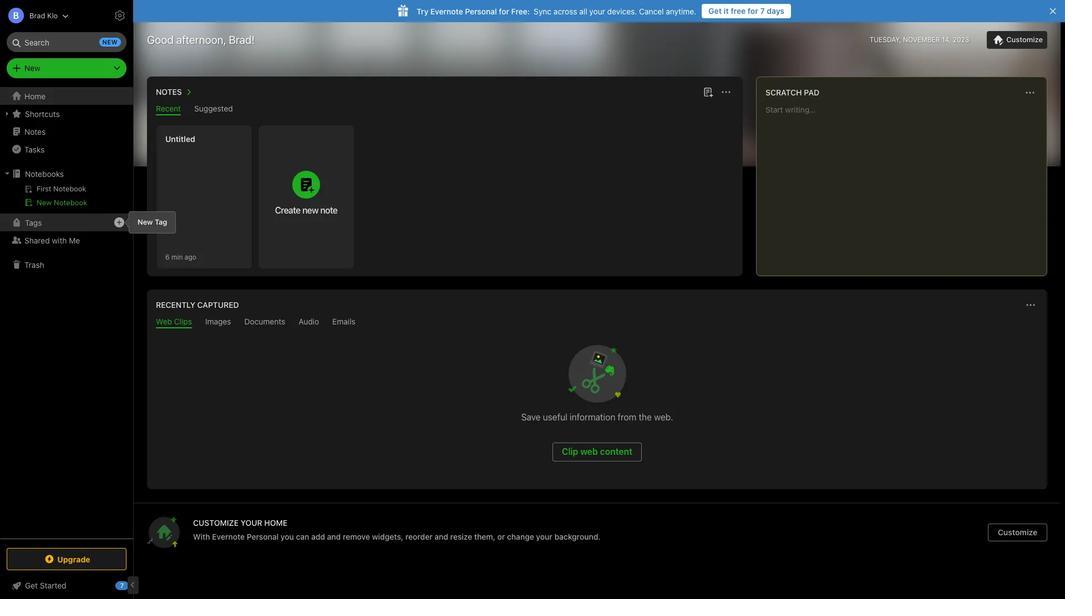 Task type: locate. For each thing, give the bounding box(es) containing it.
get left it
[[709, 6, 722, 16]]

get left started
[[25, 581, 38, 591]]

new inside "button"
[[303, 205, 319, 215]]

and left resize
[[435, 532, 448, 542]]

1 vertical spatial evernote
[[212, 532, 245, 542]]

notes up tasks
[[24, 127, 46, 136]]

1 vertical spatial notes
[[24, 127, 46, 136]]

1 vertical spatial tab list
[[149, 317, 1046, 329]]

upgrade button
[[7, 548, 127, 571]]

tree containing home
[[0, 87, 133, 538]]

0 horizontal spatial and
[[327, 532, 341, 542]]

shared with me
[[24, 236, 80, 245]]

0 horizontal spatial personal
[[247, 532, 279, 542]]

1 vertical spatial get
[[25, 581, 38, 591]]

resize
[[451, 532, 472, 542]]

new up home
[[24, 63, 40, 73]]

klo
[[47, 11, 58, 20]]

new inside popup button
[[24, 63, 40, 73]]

notes
[[156, 87, 182, 97], [24, 127, 46, 136]]

new down settings image
[[102, 38, 118, 46]]

14,
[[942, 36, 952, 44]]

1 horizontal spatial get
[[709, 6, 722, 16]]

web clips tab
[[156, 317, 192, 329]]

1 for from the left
[[748, 6, 759, 16]]

background.
[[555, 532, 601, 542]]

for right free
[[748, 6, 759, 16]]

0 horizontal spatial for
[[499, 6, 510, 16]]

suggested tab
[[194, 104, 233, 115]]

recent tab
[[156, 104, 181, 115]]

evernote inside customize your home with evernote personal you can add and remove widgets, reorder and resize them, or change your background.
[[212, 532, 245, 542]]

notes link
[[0, 123, 133, 140]]

november
[[904, 36, 941, 44]]

new up tags
[[37, 198, 52, 207]]

widgets,
[[372, 532, 404, 542]]

1 vertical spatial more actions image
[[1025, 299, 1038, 312]]

for
[[748, 6, 759, 16], [499, 6, 510, 16]]

7
[[761, 6, 765, 16], [120, 582, 124, 589]]

more actions image
[[1024, 86, 1037, 99], [1025, 299, 1038, 312]]

0 vertical spatial new
[[102, 38, 118, 46]]

and right add
[[327, 532, 341, 542]]

your inside customize your home with evernote personal you can add and remove widgets, reorder and resize them, or change your background.
[[536, 532, 553, 542]]

0 horizontal spatial new
[[102, 38, 118, 46]]

1 vertical spatial 7
[[120, 582, 124, 589]]

the
[[639, 412, 652, 422]]

evernote
[[431, 6, 463, 16], [212, 532, 245, 542]]

0 horizontal spatial evernote
[[212, 532, 245, 542]]

personal down 'your'
[[247, 532, 279, 542]]

0 vertical spatial more actions image
[[1024, 86, 1037, 99]]

new for new tag
[[138, 218, 153, 226]]

0 vertical spatial new
[[24, 63, 40, 73]]

personal left free:
[[465, 6, 497, 16]]

clip
[[562, 447, 579, 457]]

new for new notebook
[[37, 198, 52, 207]]

with
[[52, 236, 67, 245]]

0 vertical spatial get
[[709, 6, 722, 16]]

1 tab list from the top
[[149, 104, 741, 115]]

shared with me link
[[0, 231, 133, 249]]

new for new
[[24, 63, 40, 73]]

home
[[24, 91, 46, 101]]

new inside button
[[37, 198, 52, 207]]

new left note
[[303, 205, 319, 215]]

notebooks
[[25, 169, 64, 178]]

notebook
[[54, 198, 87, 207]]

Help and Learning task checklist field
[[0, 577, 133, 595]]

evernote down customize
[[212, 532, 245, 542]]

0 vertical spatial tab list
[[149, 104, 741, 115]]

tags button
[[0, 214, 133, 231]]

get
[[709, 6, 722, 16], [25, 581, 38, 591]]

trash
[[24, 260, 44, 269]]

for left free:
[[499, 6, 510, 16]]

clips
[[174, 317, 192, 326]]

for for free:
[[499, 6, 510, 16]]

home
[[264, 518, 288, 528]]

new tag
[[138, 218, 167, 226]]

0 vertical spatial personal
[[465, 6, 497, 16]]

tab list containing web clips
[[149, 317, 1046, 329]]

afternoon,
[[176, 33, 226, 46]]

for inside button
[[748, 6, 759, 16]]

save
[[521, 412, 541, 422]]

0 horizontal spatial 7
[[120, 582, 124, 589]]

get for get started
[[25, 581, 38, 591]]

your right all in the right of the page
[[590, 6, 605, 16]]

tree
[[0, 87, 133, 538]]

can
[[296, 532, 309, 542]]

More actions field
[[719, 84, 734, 100], [1023, 85, 1038, 100], [1023, 298, 1039, 313]]

1 horizontal spatial and
[[435, 532, 448, 542]]

more actions image for recently captured
[[1025, 299, 1038, 312]]

create new note
[[275, 205, 338, 215]]

7 left click to collapse icon
[[120, 582, 124, 589]]

images tab
[[205, 317, 231, 329]]

new inside tooltip
[[138, 218, 153, 226]]

new button
[[7, 58, 127, 78]]

1 horizontal spatial for
[[748, 6, 759, 16]]

and
[[327, 532, 341, 542], [435, 532, 448, 542]]

web.
[[654, 412, 674, 422]]

1 horizontal spatial 7
[[761, 6, 765, 16]]

1 horizontal spatial your
[[590, 6, 605, 16]]

new tag tooltip
[[121, 211, 176, 233]]

0 horizontal spatial get
[[25, 581, 38, 591]]

get inside help and learning task checklist field
[[25, 581, 38, 591]]

new left tag
[[138, 218, 153, 226]]

7 inside help and learning task checklist field
[[120, 582, 124, 589]]

new
[[102, 38, 118, 46], [303, 205, 319, 215]]

trash link
[[0, 256, 133, 274]]

1 horizontal spatial new
[[303, 205, 319, 215]]

get started
[[25, 581, 66, 591]]

with
[[193, 532, 210, 542]]

new inside search box
[[102, 38, 118, 46]]

your right change
[[536, 532, 553, 542]]

0 horizontal spatial notes
[[24, 127, 46, 136]]

2 for from the left
[[499, 6, 510, 16]]

get inside button
[[709, 6, 722, 16]]

clip web content button
[[553, 443, 642, 462]]

notes inside button
[[156, 87, 182, 97]]

1 vertical spatial customize
[[998, 528, 1038, 537]]

Search text field
[[14, 32, 119, 52]]

1 and from the left
[[327, 532, 341, 542]]

recent
[[156, 104, 181, 113]]

personal
[[465, 6, 497, 16], [247, 532, 279, 542]]

tab list
[[149, 104, 741, 115], [149, 317, 1046, 329]]

0 horizontal spatial your
[[536, 532, 553, 542]]

more actions field for recently captured
[[1023, 298, 1039, 313]]

tasks
[[24, 145, 45, 154]]

0 vertical spatial notes
[[156, 87, 182, 97]]

home link
[[0, 87, 133, 105]]

0 vertical spatial 7
[[761, 6, 765, 16]]

1 vertical spatial personal
[[247, 532, 279, 542]]

evernote right try
[[431, 6, 463, 16]]

information
[[570, 412, 616, 422]]

tab list containing recent
[[149, 104, 741, 115]]

add
[[311, 532, 325, 542]]

1 vertical spatial new
[[303, 205, 319, 215]]

1 vertical spatial customize button
[[989, 524, 1048, 542]]

1 horizontal spatial notes
[[156, 87, 182, 97]]

web clips
[[156, 317, 192, 326]]

good afternoon, brad!
[[147, 33, 255, 46]]

documents tab
[[245, 317, 285, 329]]

started
[[40, 581, 66, 591]]

1 horizontal spatial personal
[[465, 6, 497, 16]]

customize your home with evernote personal you can add and remove widgets, reorder and resize them, or change your background.
[[193, 518, 601, 542]]

1 vertical spatial new
[[37, 198, 52, 207]]

new search field
[[14, 32, 121, 52]]

new
[[24, 63, 40, 73], [37, 198, 52, 207], [138, 218, 153, 226]]

across
[[554, 6, 578, 16]]

1 vertical spatial your
[[536, 532, 553, 542]]

reorder
[[406, 532, 433, 542]]

customize button
[[988, 31, 1048, 49], [989, 524, 1048, 542]]

2 tab list from the top
[[149, 317, 1046, 329]]

1 horizontal spatial evernote
[[431, 6, 463, 16]]

7 left days
[[761, 6, 765, 16]]

free:
[[512, 6, 530, 16]]

customize
[[1007, 35, 1043, 44], [998, 528, 1038, 537]]

6 min ago
[[165, 253, 196, 261]]

Start writing… text field
[[766, 105, 1047, 267]]

notes up recent
[[156, 87, 182, 97]]

shared
[[24, 236, 50, 245]]

2 vertical spatial new
[[138, 218, 153, 226]]



Task type: describe. For each thing, give the bounding box(es) containing it.
upgrade
[[57, 555, 90, 564]]

brad klo
[[29, 11, 58, 20]]

notes button
[[154, 85, 195, 99]]

devices.
[[608, 6, 637, 16]]

recently captured button
[[154, 299, 239, 312]]

tuesday,
[[870, 36, 902, 44]]

0 vertical spatial your
[[590, 6, 605, 16]]

content
[[600, 447, 633, 457]]

0 vertical spatial evernote
[[431, 6, 463, 16]]

scratch
[[766, 88, 802, 97]]

images
[[205, 317, 231, 326]]

captured
[[197, 300, 239, 310]]

useful
[[543, 412, 568, 422]]

note
[[321, 205, 338, 215]]

or
[[498, 532, 505, 542]]

click to collapse image
[[129, 579, 137, 592]]

create new note button
[[259, 125, 354, 269]]

shortcuts
[[25, 109, 60, 119]]

tag
[[155, 218, 167, 226]]

pad
[[804, 88, 820, 97]]

Account field
[[0, 4, 69, 27]]

tab list for notes
[[149, 104, 741, 115]]

suggested
[[194, 104, 233, 113]]

ago
[[185, 253, 196, 261]]

it
[[724, 6, 729, 16]]

0 vertical spatial customize
[[1007, 35, 1043, 44]]

anytime.
[[666, 6, 697, 16]]

recently
[[156, 300, 195, 310]]

them,
[[474, 532, 496, 542]]

7 inside button
[[761, 6, 765, 16]]

audio
[[299, 317, 319, 326]]

get it free for 7 days button
[[702, 4, 791, 18]]

brad
[[29, 11, 45, 20]]

me
[[69, 236, 80, 245]]

get it free for 7 days
[[709, 6, 785, 16]]

emails
[[333, 317, 356, 326]]

2 and from the left
[[435, 532, 448, 542]]

web
[[581, 447, 598, 457]]

emails tab
[[333, 317, 356, 329]]

save useful information from the web.
[[521, 412, 674, 422]]

try
[[417, 6, 429, 16]]

scratch pad button
[[764, 86, 820, 99]]

days
[[767, 6, 785, 16]]

your
[[241, 518, 262, 528]]

personal inside customize your home with evernote personal you can add and remove widgets, reorder and resize them, or change your background.
[[247, 532, 279, 542]]

settings image
[[113, 9, 127, 22]]

notes inside tree
[[24, 127, 46, 136]]

change
[[507, 532, 534, 542]]

tasks button
[[0, 140, 133, 158]]

tuesday, november 14, 2023
[[870, 36, 970, 44]]

cancel
[[639, 6, 664, 16]]

tab list for recently captured
[[149, 317, 1046, 329]]

more actions field for scratch pad
[[1023, 85, 1038, 100]]

tags
[[25, 218, 42, 227]]

from
[[618, 412, 637, 422]]

brad!
[[229, 33, 255, 46]]

notebooks link
[[0, 165, 133, 183]]

you
[[281, 532, 294, 542]]

expand notebooks image
[[3, 169, 12, 178]]

for for 7
[[748, 6, 759, 16]]

new notebook group
[[0, 183, 133, 214]]

remove
[[343, 532, 370, 542]]

customize
[[193, 518, 239, 528]]

web
[[156, 317, 172, 326]]

6
[[165, 253, 170, 261]]

audio tab
[[299, 317, 319, 329]]

more actions image
[[720, 85, 733, 99]]

all
[[580, 6, 588, 16]]

shortcuts button
[[0, 105, 133, 123]]

try evernote personal for free: sync across all your devices. cancel anytime.
[[417, 6, 697, 16]]

new notebook button
[[0, 196, 133, 209]]

free
[[731, 6, 746, 16]]

recent tab panel
[[147, 115, 743, 276]]

scratch pad
[[766, 88, 820, 97]]

sync
[[534, 6, 552, 16]]

2023
[[953, 36, 970, 44]]

0 vertical spatial customize button
[[988, 31, 1048, 49]]

untitled
[[165, 134, 195, 144]]

min
[[172, 253, 183, 261]]

more actions image for scratch pad
[[1024, 86, 1037, 99]]

recently captured
[[156, 300, 239, 310]]

documents
[[245, 317, 285, 326]]

good
[[147, 33, 174, 46]]

get for get it free for 7 days
[[709, 6, 722, 16]]

web clips tab panel
[[147, 329, 1048, 490]]

clip web content
[[562, 447, 633, 457]]

create
[[275, 205, 301, 215]]

new notebook
[[37, 198, 87, 207]]



Task type: vqa. For each thing, say whether or not it's contained in the screenshot.
'Expand Note' icon
no



